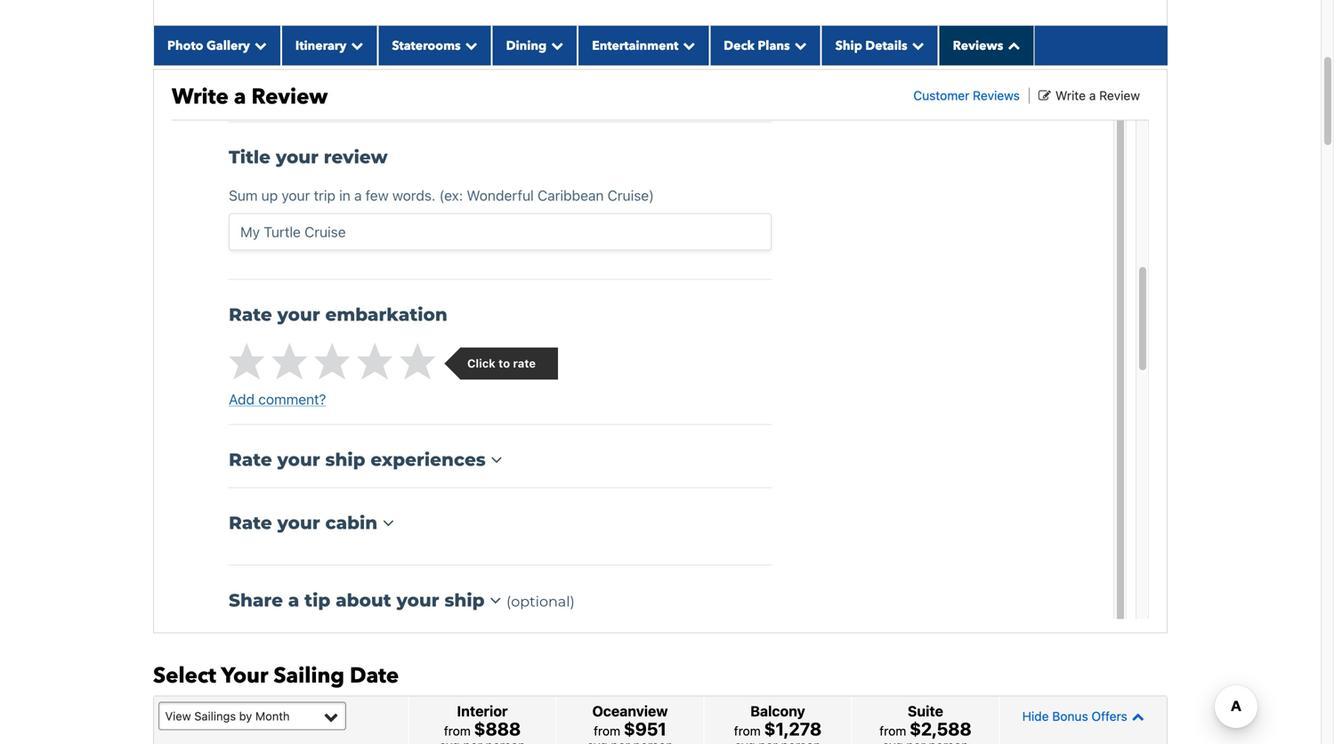 Task type: vqa. For each thing, say whether or not it's contained in the screenshot.
Balcony on the bottom right of page
yes



Task type: locate. For each thing, give the bounding box(es) containing it.
chevron down image left deck
[[679, 39, 695, 51]]

chevron down image inside photo gallery dropdown button
[[250, 39, 267, 51]]

hide
[[1023, 709, 1049, 724]]

write a review right edit image
[[1056, 88, 1140, 103]]

1 horizontal spatial chevron down image
[[347, 39, 364, 51]]

0 horizontal spatial write
[[172, 82, 229, 112]]

write a review down gallery
[[172, 82, 328, 112]]

gallery
[[207, 37, 250, 54]]

reviews inside dropdown button
[[953, 37, 1004, 54]]

chevron down image up the customer
[[908, 39, 925, 51]]

chevron down image for entertainment
[[679, 39, 695, 51]]

0 horizontal spatial write a review
[[172, 82, 328, 112]]

chevron down image left staterooms
[[347, 39, 364, 51]]

dining
[[506, 37, 547, 54]]

a right edit image
[[1089, 88, 1096, 103]]

from inside 'from $951'
[[594, 724, 621, 738]]

write
[[172, 82, 229, 112], [1056, 88, 1086, 103]]

your
[[221, 661, 268, 691]]

bonus
[[1052, 709, 1088, 724]]

reviews left edit image
[[973, 88, 1020, 103]]

0 horizontal spatial chevron down image
[[250, 39, 267, 51]]

chevron down image
[[461, 39, 478, 51], [547, 39, 564, 51], [679, 39, 695, 51], [790, 39, 807, 51], [908, 39, 925, 51]]

reviews up customer reviews at the top right of the page
[[953, 37, 1004, 54]]

chevron down image
[[250, 39, 267, 51], [347, 39, 364, 51]]

hide bonus offers link
[[1005, 701, 1163, 732]]

chevron down image inside ship details dropdown button
[[908, 39, 925, 51]]

entertainment button
[[578, 26, 710, 65]]

from down oceanview
[[594, 724, 621, 738]]

chevron down image left itinerary
[[250, 39, 267, 51]]

5 chevron down image from the left
[[908, 39, 925, 51]]

from down interior
[[444, 724, 471, 738]]

chevron down image left entertainment
[[547, 39, 564, 51]]

reviews
[[953, 37, 1004, 54], [973, 88, 1020, 103]]

chevron down image for deck plans
[[790, 39, 807, 51]]

plans
[[758, 37, 790, 54]]

a down gallery
[[234, 82, 246, 112]]

from for $951
[[594, 724, 621, 738]]

from $2,588
[[880, 718, 972, 739]]

review
[[251, 82, 328, 112], [1100, 88, 1140, 103]]

chevron up image
[[1128, 710, 1145, 723]]

3 from from the left
[[734, 724, 761, 738]]

from $951
[[594, 718, 667, 739]]

interior
[[457, 703, 508, 720]]

deck plans
[[724, 37, 790, 54]]

staterooms button
[[378, 26, 492, 65]]

chevron down image inside deck plans dropdown button
[[790, 39, 807, 51]]

chevron down image for dining
[[547, 39, 564, 51]]

main content
[[144, 0, 1177, 744]]

from inside from $1,278
[[734, 724, 761, 738]]

photo
[[167, 37, 203, 54]]

write right edit image
[[1056, 88, 1086, 103]]

from
[[444, 724, 471, 738], [594, 724, 621, 738], [734, 724, 761, 738], [880, 724, 906, 738]]

4 chevron down image from the left
[[790, 39, 807, 51]]

from inside from $2,588
[[880, 724, 906, 738]]

staterooms
[[392, 37, 461, 54]]

edit image
[[1039, 89, 1051, 102]]

sailings
[[194, 709, 236, 723]]

chevron down image for photo gallery
[[250, 39, 267, 51]]

entertainment
[[592, 37, 679, 54]]

chevron down image inside itinerary "dropdown button"
[[347, 39, 364, 51]]

1 from from the left
[[444, 724, 471, 738]]

write down photo gallery
[[172, 82, 229, 112]]

chevron down image inside entertainment dropdown button
[[679, 39, 695, 51]]

4 from from the left
[[880, 724, 906, 738]]

deck
[[724, 37, 755, 54]]

0 vertical spatial reviews
[[953, 37, 1004, 54]]

from down balcony
[[734, 724, 761, 738]]

review right edit image
[[1100, 88, 1140, 103]]

2 chevron down image from the left
[[547, 39, 564, 51]]

chevron down image inside staterooms dropdown button
[[461, 39, 478, 51]]

1 horizontal spatial review
[[1100, 88, 1140, 103]]

view sailings by month
[[165, 709, 290, 723]]

3 chevron down image from the left
[[679, 39, 695, 51]]

a
[[234, 82, 246, 112], [1089, 88, 1096, 103]]

review down itinerary
[[251, 82, 328, 112]]

$951
[[624, 718, 667, 739]]

from $1,278
[[734, 718, 822, 739]]

chevron down image for staterooms
[[461, 39, 478, 51]]

2 from from the left
[[594, 724, 621, 738]]

customer
[[914, 88, 970, 103]]

from for $1,278
[[734, 724, 761, 738]]

from for $2,588
[[880, 724, 906, 738]]

2 chevron down image from the left
[[347, 39, 364, 51]]

chevron down image inside dining dropdown button
[[547, 39, 564, 51]]

1 chevron down image from the left
[[461, 39, 478, 51]]

main content containing write a review
[[144, 0, 1177, 744]]

write a review link
[[1039, 88, 1140, 103]]

from left $2,588
[[880, 724, 906, 738]]

0 horizontal spatial review
[[251, 82, 328, 112]]

photo gallery
[[167, 37, 250, 54]]

balcony
[[751, 703, 805, 720]]

$888
[[474, 718, 521, 739]]

suite
[[908, 703, 944, 720]]

details
[[866, 37, 908, 54]]

chevron down image left dining
[[461, 39, 478, 51]]

date
[[350, 661, 399, 691]]

ship
[[836, 37, 862, 54]]

1 chevron down image from the left
[[250, 39, 267, 51]]

chevron up image
[[1004, 39, 1020, 51]]

from inside from $888
[[444, 724, 471, 738]]

chevron down image left ship
[[790, 39, 807, 51]]

write a review
[[172, 82, 328, 112], [1056, 88, 1140, 103]]



Task type: describe. For each thing, give the bounding box(es) containing it.
photo gallery button
[[153, 26, 281, 65]]

by
[[239, 709, 252, 723]]

itinerary button
[[281, 26, 378, 65]]

chevron down image for ship details
[[908, 39, 925, 51]]

sailing
[[274, 661, 345, 691]]

offers
[[1092, 709, 1128, 724]]

month
[[255, 709, 290, 723]]

view sailings by month link
[[158, 702, 346, 730]]

1 vertical spatial reviews
[[973, 88, 1020, 103]]

dining button
[[492, 26, 578, 65]]

customer reviews link
[[914, 88, 1020, 103]]

view
[[165, 709, 191, 723]]

ship details
[[836, 37, 908, 54]]

select
[[153, 661, 216, 691]]

reviews button
[[939, 26, 1035, 65]]

from for $888
[[444, 724, 471, 738]]

0 horizontal spatial a
[[234, 82, 246, 112]]

1 horizontal spatial write a review
[[1056, 88, 1140, 103]]

1 horizontal spatial a
[[1089, 88, 1096, 103]]

oceanview
[[592, 703, 668, 720]]

select your sailing date
[[153, 661, 399, 691]]

1 horizontal spatial write
[[1056, 88, 1086, 103]]

from $888
[[444, 718, 521, 739]]

customer reviews
[[914, 88, 1020, 103]]

deck plans button
[[710, 26, 821, 65]]

$2,588
[[910, 718, 972, 739]]

chevron down image for itinerary
[[347, 39, 364, 51]]

itinerary
[[295, 37, 347, 54]]

hide bonus offers
[[1023, 709, 1128, 724]]

$1,278
[[764, 718, 822, 739]]

ship details button
[[821, 26, 939, 65]]



